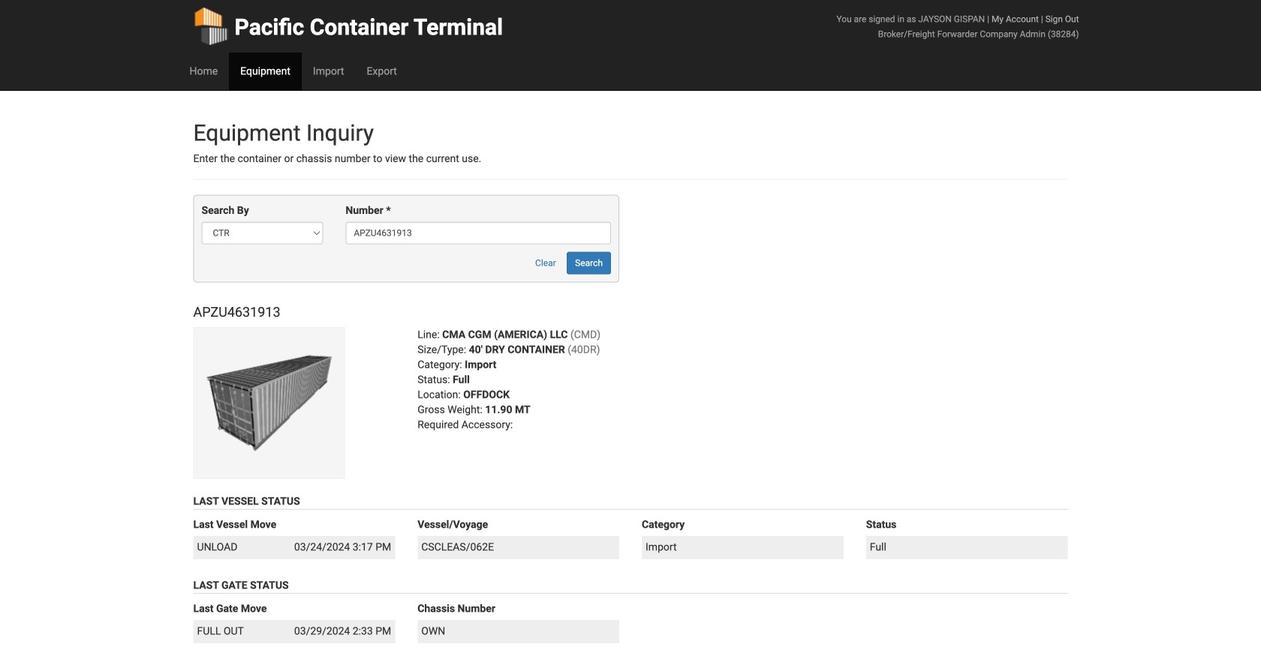Task type: locate. For each thing, give the bounding box(es) containing it.
None text field
[[346, 222, 611, 244]]

40dr image
[[193, 327, 345, 479]]



Task type: vqa. For each thing, say whether or not it's contained in the screenshot.
'FORGOT PASSWORD?' link at the left bottom
no



